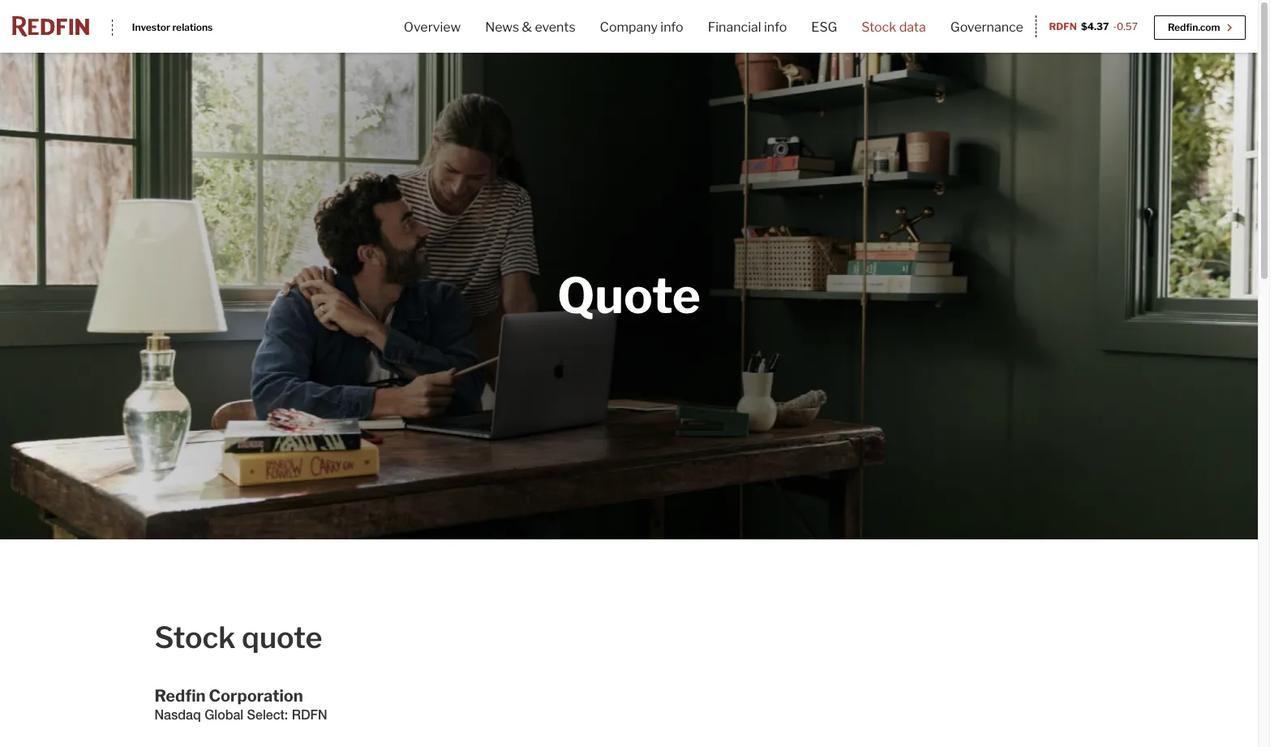 Task type: describe. For each thing, give the bounding box(es) containing it.
data
[[900, 19, 927, 35]]

global
[[205, 707, 244, 722]]

rdfn inside redfin corporation nasdaq global select : rdfn
[[292, 707, 328, 722]]

redfin corporation nasdaq global select : rdfn
[[155, 687, 328, 722]]

1 horizontal spatial rdfn
[[1050, 20, 1078, 32]]

quote
[[557, 266, 701, 325]]

esg
[[812, 19, 838, 35]]

company info
[[600, 19, 684, 35]]

$
[[1082, 20, 1088, 32]]

investor relations link
[[112, 19, 213, 35]]

&
[[522, 19, 532, 35]]

rdfn $ 4.37 -0.57
[[1050, 20, 1138, 32]]

news & events link
[[473, 17, 588, 53]]

redfin
[[155, 687, 206, 706]]

news & events
[[485, 19, 576, 35]]

:
[[285, 707, 288, 722]]

governance link
[[939, 17, 1036, 53]]

events
[[535, 19, 576, 35]]

company info link
[[588, 17, 696, 53]]

-
[[1114, 20, 1118, 32]]

corporation
[[209, 687, 303, 706]]



Task type: vqa. For each thing, say whether or not it's contained in the screenshot.
"info"
yes



Task type: locate. For each thing, give the bounding box(es) containing it.
0 vertical spatial stock
[[862, 19, 897, 35]]

1 vertical spatial stock
[[155, 620, 236, 656]]

rdfn left $
[[1050, 20, 1078, 32]]

stock left data
[[862, 19, 897, 35]]

redfin.com
[[1168, 21, 1223, 33]]

1 info from the left
[[661, 19, 684, 35]]

overview link
[[392, 17, 473, 53]]

redfin corporation image
[[12, 16, 89, 37]]

rdfn right :
[[292, 707, 328, 722]]

news
[[485, 19, 519, 35]]

info for financial info
[[764, 19, 787, 35]]

info
[[661, 19, 684, 35], [764, 19, 787, 35]]

overview
[[404, 19, 461, 35]]

info right the company
[[661, 19, 684, 35]]

0 horizontal spatial rdfn
[[292, 707, 328, 722]]

relations
[[172, 21, 213, 33]]

select
[[247, 707, 285, 722]]

stock for stock data
[[862, 19, 897, 35]]

1 horizontal spatial info
[[764, 19, 787, 35]]

stock data
[[862, 19, 927, 35]]

nasdaq
[[155, 707, 201, 722]]

0.57
[[1118, 20, 1138, 32]]

governance
[[951, 19, 1024, 35]]

0 vertical spatial rdfn
[[1050, 20, 1078, 32]]

0 horizontal spatial stock
[[155, 620, 236, 656]]

info for company info
[[661, 19, 684, 35]]

info right financial
[[764, 19, 787, 35]]

financial info link
[[696, 17, 800, 53]]

investor
[[132, 21, 170, 33]]

stock for stock quote
[[155, 620, 236, 656]]

stock up redfin in the left of the page
[[155, 620, 236, 656]]

esg link
[[800, 17, 850, 53]]

stock
[[862, 19, 897, 35], [155, 620, 236, 656]]

1 vertical spatial rdfn
[[292, 707, 328, 722]]

investor relations
[[132, 21, 213, 33]]

quote
[[242, 620, 323, 656]]

financial
[[708, 19, 762, 35]]

4.37
[[1088, 20, 1110, 32]]

financial info
[[708, 19, 787, 35]]

redfin.com link
[[1155, 15, 1246, 40]]

rdfn
[[1050, 20, 1078, 32], [292, 707, 328, 722]]

2 info from the left
[[764, 19, 787, 35]]

1 horizontal spatial stock
[[862, 19, 897, 35]]

stock data link
[[850, 17, 939, 53]]

company
[[600, 19, 658, 35]]

0 horizontal spatial info
[[661, 19, 684, 35]]

stock quote
[[155, 620, 323, 656]]



